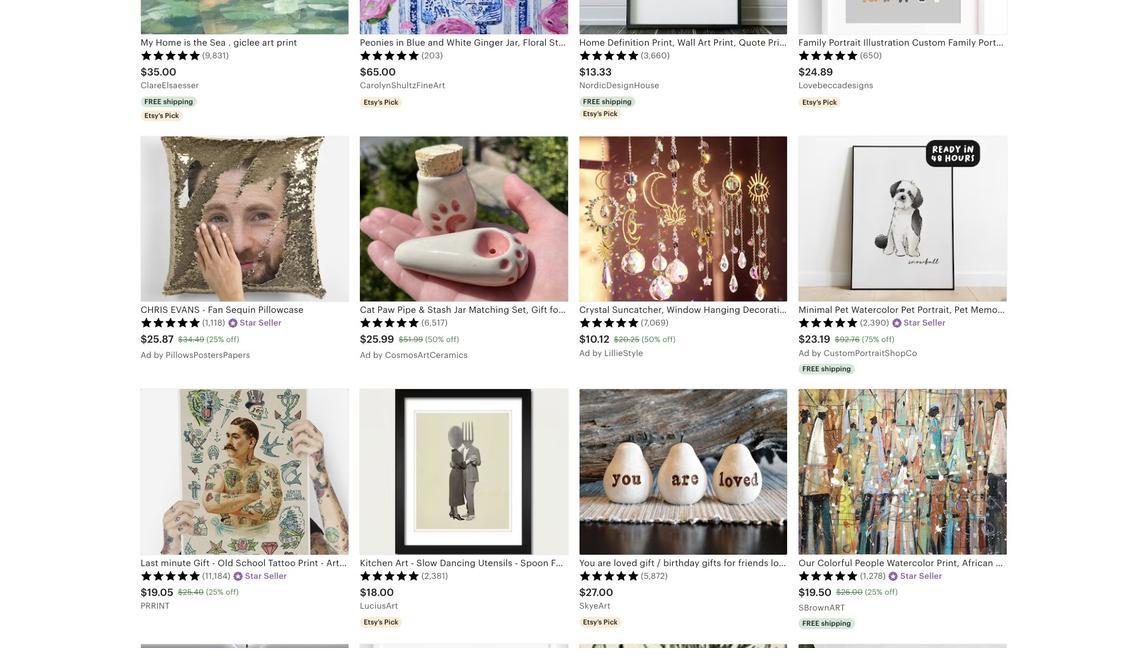 Task type: locate. For each thing, give the bounding box(es) containing it.
(25% inside the $ 25.87 $ 34.49 (25% off) a d b y pillowsposterspapers
[[207, 335, 224, 344]]

(50% down (7,069)
[[642, 335, 661, 344]]

20.25
[[619, 335, 640, 344]]

minimal pet watercolor pet portrait, pet memorial gift, dog painting, pet loss gift, watercolor illustration, dog portraits from photos image
[[799, 136, 1007, 302]]

5 out of 5 stars image up 18.00
[[360, 571, 420, 581]]

$ down chris
[[141, 333, 147, 345]]

(203)
[[422, 51, 443, 60]]

pick down the nordicdesignhouse
[[604, 110, 618, 117]]

customportraitshopco
[[824, 348, 918, 358]]

b
[[593, 348, 598, 358], [812, 348, 817, 358], [154, 350, 159, 360], [373, 350, 379, 360]]

a for 25.87
[[141, 350, 146, 360]]

star seller down sequin
[[240, 318, 282, 328]]

d down "25.87"
[[146, 350, 152, 360]]

free shipping down 23.19
[[803, 365, 851, 373]]

free shipping
[[144, 98, 193, 105], [803, 365, 851, 373], [803, 620, 851, 628]]

5 out of 5 stars image up 10.12
[[579, 318, 639, 328]]

evans
[[171, 305, 200, 315]]

y inside $ 10.12 $ 20.25 (50% off) a d b y lilliestyle
[[598, 348, 602, 358]]

etsy's down '65.00'
[[364, 98, 383, 106]]

$ up lovebeccadesigns
[[799, 66, 805, 78]]

free shipping etsy's pick
[[583, 98, 632, 117]]

crystal suncatcher, window hanging decoration, boho window sun catcher, wall decoration, prism rainbow maker crystal, christmas gift for mom image
[[579, 136, 787, 302]]

y down 25.99
[[378, 350, 383, 360]]

star right the (2,390)
[[904, 318, 921, 328]]

$ left 51.99
[[360, 333, 367, 345]]

5 out of 5 stars image for (2,390)
[[799, 318, 859, 328]]

etsy's pick down clareelsaesser
[[144, 112, 179, 119]]

1 vertical spatial free shipping
[[803, 365, 851, 373]]

d down 25.99
[[366, 350, 371, 360]]

free
[[144, 98, 162, 105], [583, 98, 600, 105], [803, 365, 820, 373], [803, 620, 820, 628]]

b down "25.87"
[[154, 350, 159, 360]]

27.00
[[586, 587, 613, 599]]

d down 23.19
[[804, 348, 810, 358]]

$ up skyeart
[[579, 587, 586, 599]]

1 horizontal spatial kitchen
[[614, 558, 647, 568]]

1 horizontal spatial (50%
[[642, 335, 661, 344]]

book lover gift - may your shelves always overflow with books - gift for book worm - bibliophile - housewarming gift image
[[799, 645, 1007, 648]]

kitchen
[[360, 558, 393, 568], [614, 558, 647, 568]]

art up (5,872)
[[649, 558, 662, 568]]

a inside $ 25.99 $ 51.99 (50% off) a d b y cosmosartceramics
[[360, 350, 366, 360]]

13.33
[[586, 66, 612, 78]]

art
[[262, 37, 274, 48]]

etsy's for 24.89
[[803, 98, 822, 106]]

d for 25.87
[[146, 350, 152, 360]]

$
[[141, 66, 147, 78], [360, 66, 367, 78], [579, 66, 586, 78], [799, 66, 805, 78], [141, 333, 147, 345], [360, 333, 367, 345], [579, 333, 586, 345], [799, 333, 805, 345], [178, 335, 183, 344], [399, 335, 404, 344], [614, 335, 619, 344], [835, 335, 840, 344], [141, 587, 147, 599], [360, 587, 367, 599], [579, 587, 586, 599], [799, 587, 805, 599], [178, 588, 183, 597], [837, 588, 841, 597]]

(7,069)
[[641, 318, 669, 328]]

$ up sbrownart
[[799, 587, 805, 599]]

5 out of 5 stars image up 24.89
[[799, 50, 859, 61]]

$ 27.00 skyeart
[[579, 587, 613, 611]]

cat paw pipe & stash jar matching set, gift for smoker - unique ceramic pipes pretty gifts for her beautiful gift ideas image
[[360, 136, 568, 302]]

(75%
[[862, 335, 880, 344]]

shipping
[[163, 98, 193, 105], [602, 98, 632, 105], [822, 365, 851, 373], [822, 620, 851, 628]]

$ up the nordicdesignhouse
[[579, 66, 586, 78]]

slow
[[417, 558, 438, 568]]

texas map art, texas art print, signed print of my original hand drawn texas map art image
[[360, 645, 568, 648]]

shipping for sbrownart
[[822, 620, 851, 628]]

art
[[395, 558, 409, 568], [649, 558, 662, 568]]

antique 1800s pine tree print botanical print science chart botanical art illustration art print wall decor poster plants trees nature image
[[579, 645, 787, 648]]

2 vertical spatial free shipping
[[803, 620, 851, 628]]

pick down skyeart
[[604, 619, 618, 626]]

5 out of 5 stars image up 23.19
[[799, 318, 859, 328]]

(50% down (6,517)
[[425, 335, 444, 344]]

(25%
[[207, 335, 224, 344], [206, 588, 224, 597], [865, 588, 883, 597]]

a inside $ 23.19 $ 92.76 (75% off) a d b y customportraitshopco
[[799, 348, 805, 358]]

etsy's
[[364, 98, 383, 106], [803, 98, 822, 106], [583, 110, 602, 117], [144, 112, 163, 119], [364, 619, 383, 626], [583, 619, 602, 626]]

a inside $ 10.12 $ 20.25 (50% off) a d b y lilliestyle
[[579, 348, 585, 358]]

b down 23.19
[[812, 348, 817, 358]]

$ 23.19 $ 92.76 (75% off) a d b y customportraitshopco
[[799, 333, 918, 358]]

star for 23.19
[[904, 318, 921, 328]]

free down 23.19
[[803, 365, 820, 373]]

d down 10.12
[[585, 348, 590, 358]]

star seller right the (2,390)
[[904, 318, 946, 328]]

a
[[579, 348, 585, 358], [799, 348, 805, 358], [141, 350, 146, 360], [360, 350, 366, 360]]

off) inside $ 25.99 $ 51.99 (50% off) a d b y cosmosartceramics
[[446, 335, 459, 344]]

off) inside the $ 25.87 $ 34.49 (25% off) a d b y pillowsposterspapers
[[226, 335, 239, 344]]

etsy's pick down lovebeccadesigns
[[803, 98, 837, 106]]

off) up pillowsposterspapers
[[226, 335, 239, 344]]

off) inside $ 19.05 $ 25.40 (25% off) prrint
[[226, 588, 239, 597]]

$ right "25.87"
[[178, 335, 183, 344]]

(25% down (1,118)
[[207, 335, 224, 344]]

shipping down $ 23.19 $ 92.76 (75% off) a d b y customportraitshopco in the right of the page
[[822, 365, 851, 373]]

free shipping down sbrownart
[[803, 620, 851, 628]]

-
[[202, 305, 205, 315], [411, 558, 414, 568], [515, 558, 518, 568], [572, 558, 575, 568], [665, 558, 668, 568]]

free for a d
[[803, 365, 820, 373]]

(650)
[[861, 51, 882, 60]]

free for sbrownart
[[803, 620, 820, 628]]

5 out of 5 stars image up 13.33
[[579, 50, 639, 61]]

(25% for 19.05
[[206, 588, 224, 597]]

sea
[[210, 37, 226, 48]]

off) inside $ 23.19 $ 92.76 (75% off) a d b y customportraitshopco
[[882, 335, 895, 344]]

- left 8x10
[[665, 558, 668, 568]]

star right (11,184)
[[245, 572, 262, 581]]

shipping down the nordicdesignhouse
[[602, 98, 632, 105]]

d inside the $ 25.87 $ 34.49 (25% off) a d b y pillowsposterspapers
[[146, 350, 152, 360]]

b inside $ 10.12 $ 20.25 (50% off) a d b y lilliestyle
[[593, 348, 598, 358]]

5 out of 5 stars image up 25.99
[[360, 318, 420, 328]]

d for 23.19
[[804, 348, 810, 358]]

$ right 23.19
[[835, 335, 840, 344]]

pick down luciusart
[[384, 619, 398, 626]]

y
[[598, 348, 602, 358], [817, 348, 822, 358], [159, 350, 164, 360], [378, 350, 383, 360]]

seller right the (2,390)
[[923, 318, 946, 328]]

5 out of 5 stars image up '65.00'
[[360, 50, 420, 61]]

y down 23.19
[[817, 348, 822, 358]]

5 out of 5 stars image for (11,184)
[[141, 571, 200, 581]]

b inside $ 23.19 $ 92.76 (75% off) a d b y customportraitshopco
[[812, 348, 817, 358]]

5 out of 5 stars image
[[141, 50, 200, 61], [360, 50, 420, 61], [579, 50, 639, 61], [799, 50, 859, 61], [141, 318, 200, 328], [360, 318, 420, 328], [579, 318, 639, 328], [799, 318, 859, 328], [141, 571, 200, 581], [360, 571, 420, 581], [579, 571, 639, 581], [799, 571, 859, 581]]

5 out of 5 stars image up 27.00
[[579, 571, 639, 581]]

5 out of 5 stars image up "25.87"
[[141, 318, 200, 328]]

kitchen up 18.00
[[360, 558, 393, 568]]

(11,184)
[[202, 572, 231, 581]]

seller right the (1,278)
[[919, 572, 943, 581]]

etsy's pick
[[364, 98, 398, 106], [803, 98, 837, 106], [144, 112, 179, 119], [364, 619, 398, 626], [583, 619, 618, 626]]

pick for 65.00
[[384, 98, 398, 106]]

off)
[[226, 335, 239, 344], [446, 335, 459, 344], [663, 335, 676, 344], [882, 335, 895, 344], [226, 588, 239, 597], [885, 588, 898, 597]]

off) inside $ 19.50 $ 26.00 (25% off) sbrownart
[[885, 588, 898, 597]]

b for 25.99
[[373, 350, 379, 360]]

d inside $ 23.19 $ 92.76 (75% off) a d b y customportraitshopco
[[804, 348, 810, 358]]

cosmosartceramics
[[385, 350, 468, 360]]

star seller for 25.87
[[240, 318, 282, 328]]

seller for 23.19
[[923, 318, 946, 328]]

etsy's down skyeart
[[583, 619, 602, 626]]

off) down the (1,278)
[[885, 588, 898, 597]]

- left spoon
[[515, 558, 518, 568]]

- left fan
[[202, 305, 205, 315]]

$ inside $ 27.00 skyeart
[[579, 587, 586, 599]]

is
[[184, 37, 191, 48]]

seller for 19.05
[[264, 572, 287, 581]]

star right the (1,278)
[[901, 572, 917, 581]]

b down 25.99
[[373, 350, 379, 360]]

(50% inside $ 10.12 $ 20.25 (50% off) a d b y lilliestyle
[[642, 335, 661, 344]]

home
[[156, 37, 182, 48]]

free down sbrownart
[[803, 620, 820, 628]]

shipping inside free shipping etsy's pick
[[602, 98, 632, 105]]

(25% down the (1,278)
[[865, 588, 883, 597]]

y inside the $ 25.87 $ 34.49 (25% off) a d b y pillowsposterspapers
[[159, 350, 164, 360]]

etsy's down luciusart
[[364, 619, 383, 626]]

$ up carolynshultzfineart
[[360, 66, 367, 78]]

b for 23.19
[[812, 348, 817, 358]]

etsy's down lovebeccadesigns
[[803, 98, 822, 106]]

y down "25.87"
[[159, 350, 164, 360]]

$ up luciusart
[[360, 587, 367, 599]]

25.87
[[147, 333, 174, 345]]

off) down (7,069)
[[663, 335, 676, 344]]

off) inside $ 10.12 $ 20.25 (50% off) a d b y lilliestyle
[[663, 335, 676, 344]]

35.00
[[147, 66, 176, 78]]

shipping down sbrownart
[[822, 620, 851, 628]]

free down 13.33
[[583, 98, 600, 105]]

free shipping down clareelsaesser
[[144, 98, 193, 105]]

pick
[[384, 98, 398, 106], [823, 98, 837, 106], [604, 110, 618, 117], [165, 112, 179, 119], [384, 619, 398, 626], [604, 619, 618, 626]]

0 horizontal spatial art
[[395, 558, 409, 568]]

2 (50% from the left
[[642, 335, 661, 344]]

d
[[585, 348, 590, 358], [804, 348, 810, 358], [146, 350, 152, 360], [366, 350, 371, 360]]

etsy's pick down skyeart
[[583, 619, 618, 626]]

peonies in blue and white ginger jar, floral still life, pink peonies,fine art print, "frances" by carolyn shultz image
[[360, 0, 568, 34]]

pick down carolynshultzfineart
[[384, 98, 398, 106]]

y for 23.19
[[817, 348, 822, 358]]

b inside the $ 25.87 $ 34.49 (25% off) a d b y pillowsposterspapers
[[154, 350, 159, 360]]

art left slow
[[395, 558, 409, 568]]

0 horizontal spatial (50%
[[425, 335, 444, 344]]

(50% inside $ 25.99 $ 51.99 (50% off) a d b y cosmosartceramics
[[425, 335, 444, 344]]

5 out of 5 stars image for (3,660)
[[579, 50, 639, 61]]

25.40
[[183, 588, 204, 597]]

(50%
[[425, 335, 444, 344], [642, 335, 661, 344]]

b inside $ 25.99 $ 51.99 (50% off) a d b y cosmosartceramics
[[373, 350, 379, 360]]

modern
[[578, 558, 611, 568]]

home definition print, wall art print, quote print, definition print, minimalist, minimalist print, home print, family print, definition image
[[579, 0, 787, 34]]

off) right (75%
[[882, 335, 895, 344]]

5 out of 5 stars image up 19.05
[[141, 571, 200, 581]]

a inside the $ 25.87 $ 34.49 (25% off) a d b y pillowsposterspapers
[[141, 350, 146, 360]]

2 art from the left
[[649, 558, 662, 568]]

(25% down (11,184)
[[206, 588, 224, 597]]

$ up clareelsaesser
[[141, 66, 147, 78]]

etsy's down the nordicdesignhouse
[[583, 110, 602, 117]]

pick inside free shipping etsy's pick
[[604, 110, 618, 117]]

pick for 24.89
[[823, 98, 837, 106]]

(6,517)
[[422, 318, 448, 328]]

off) down (6,517)
[[446, 335, 459, 344]]

etsy's pick down carolynshultzfineart
[[364, 98, 398, 106]]

5 out of 5 stars image for (5,872)
[[579, 571, 639, 581]]

1 (50% from the left
[[425, 335, 444, 344]]

$ inside $ 13.33 nordicdesignhouse
[[579, 66, 586, 78]]

$ 13.33 nordicdesignhouse
[[579, 66, 660, 90]]

5 out of 5 stars image for (1,278)
[[799, 571, 859, 581]]

star for 25.87
[[240, 318, 257, 328]]

(1,278)
[[861, 572, 886, 581]]

b for 10.12
[[593, 348, 598, 358]]

off) for 19.50
[[885, 588, 898, 597]]

off) for 25.87
[[226, 335, 239, 344]]

0 horizontal spatial kitchen
[[360, 558, 393, 568]]

d inside $ 10.12 $ 20.25 (50% off) a d b y lilliestyle
[[585, 348, 590, 358]]

star seller for 23.19
[[904, 318, 946, 328]]

d inside $ 25.99 $ 51.99 (50% off) a d b y cosmosartceramics
[[366, 350, 371, 360]]

5 out of 5 stars image down home
[[141, 50, 200, 61]]

seller
[[259, 318, 282, 328], [923, 318, 946, 328], [264, 572, 287, 581], [919, 572, 943, 581]]

star seller right the (1,278)
[[901, 572, 943, 581]]

b for 25.87
[[154, 350, 159, 360]]

$ 19.05 $ 25.40 (25% off) prrint
[[141, 587, 239, 611]]

$ 25.99 $ 51.99 (50% off) a d b y cosmosartceramics
[[360, 333, 468, 360]]

y down 10.12
[[598, 348, 602, 358]]

etsy's pick for 18.00
[[364, 619, 398, 626]]

seller down pillowcase
[[259, 318, 282, 328]]

free shipping for 23.19
[[803, 365, 851, 373]]

star for 19.50
[[901, 572, 917, 581]]

y inside $ 25.99 $ 51.99 (50% off) a d b y cosmosartceramics
[[378, 350, 383, 360]]

$ 10.12 $ 20.25 (50% off) a d b y lilliestyle
[[579, 333, 676, 358]]

1 horizontal spatial art
[[649, 558, 662, 568]]

my home is the sea . giclee art print
[[141, 37, 297, 48]]

$ right 19.05
[[178, 588, 183, 597]]

pick down lovebeccadesigns
[[823, 98, 837, 106]]

seller right (11,184)
[[264, 572, 287, 581]]

shipping down clareelsaesser
[[163, 98, 193, 105]]

$ up lilliestyle
[[614, 335, 619, 344]]

stained glass star suncatcher, star of david, hanukkah gift, jewish decor, jewish star, magen david, religious decor, star ornament image
[[141, 645, 349, 648]]

5 out of 5 stars image for (1,118)
[[141, 318, 200, 328]]

$ left 20.25
[[579, 333, 586, 345]]

- right fork
[[572, 558, 575, 568]]

y inside $ 23.19 $ 92.76 (75% off) a d b y customportraitshopco
[[817, 348, 822, 358]]

free down clareelsaesser
[[144, 98, 162, 105]]

etsy's pick down luciusart
[[364, 619, 398, 626]]

a for 10.12
[[579, 348, 585, 358]]

5 out of 5 stars image up "19.50"
[[799, 571, 859, 581]]

star seller
[[240, 318, 282, 328], [904, 318, 946, 328], [245, 572, 287, 581], [901, 572, 943, 581]]

star down sequin
[[240, 318, 257, 328]]

kitchen up (5,872)
[[614, 558, 647, 568]]

off) down (11,184)
[[226, 588, 239, 597]]

pillowsposterspapers
[[166, 350, 250, 360]]

star
[[240, 318, 257, 328], [904, 318, 921, 328], [245, 572, 262, 581], [901, 572, 917, 581]]

$ 25.87 $ 34.49 (25% off) a d b y pillowsposterspapers
[[141, 333, 250, 360]]

(25% inside $ 19.05 $ 25.40 (25% off) prrint
[[206, 588, 224, 597]]



Task type: describe. For each thing, give the bounding box(es) containing it.
5 out of 5 stars image for (7,069)
[[579, 318, 639, 328]]

5 out of 5 stars image for (9,831)
[[141, 50, 200, 61]]

kitchen art - slow dancing utensils - spoon fork -  modern kitchen art - 8x10 print image
[[360, 390, 568, 555]]

$ 19.50 $ 26.00 (25% off) sbrownart
[[799, 587, 898, 613]]

my home is the sea . giclee art print image
[[141, 0, 349, 34]]

$ right 25.99
[[399, 335, 404, 344]]

.
[[228, 37, 231, 48]]

24.89
[[805, 66, 833, 78]]

family portrait illustration custom family portrait drawing personalized family name print custom family cartoon housewarming gift wedding image
[[799, 0, 1007, 34]]

$ 24.89 lovebeccadesigns
[[799, 66, 874, 90]]

1 kitchen from the left
[[360, 558, 393, 568]]

$ inside '$ 24.89 lovebeccadesigns'
[[799, 66, 805, 78]]

5 out of 5 stars image for (2,381)
[[360, 571, 420, 581]]

$ up prrint
[[141, 587, 147, 599]]

star seller for 19.50
[[901, 572, 943, 581]]

off) for 25.99
[[446, 335, 459, 344]]

a for 23.19
[[799, 348, 805, 358]]

etsy's down clareelsaesser
[[144, 112, 163, 119]]

19.50
[[805, 587, 832, 599]]

etsy's for 27.00
[[583, 619, 602, 626]]

$ 18.00 luciusart
[[360, 587, 398, 611]]

prrint
[[141, 602, 170, 611]]

free shipping for 19.50
[[803, 620, 851, 628]]

a for 25.99
[[360, 350, 366, 360]]

d for 25.99
[[366, 350, 371, 360]]

lilliestyle
[[605, 348, 643, 358]]

my
[[141, 37, 153, 48]]

spoon
[[521, 558, 549, 568]]

carolynshultzfineart
[[360, 81, 445, 90]]

y for 25.99
[[378, 350, 383, 360]]

5 out of 5 stars image for (203)
[[360, 50, 420, 61]]

(2,381)
[[422, 572, 448, 581]]

star for 19.05
[[245, 572, 262, 581]]

5 out of 5 stars image for (6,517)
[[360, 318, 420, 328]]

etsy's for 18.00
[[364, 619, 383, 626]]

pick for 27.00
[[604, 619, 618, 626]]

2 kitchen from the left
[[614, 558, 647, 568]]

luciusart
[[360, 602, 398, 611]]

y for 25.87
[[159, 350, 164, 360]]

$ 35.00 clareelsaesser
[[141, 66, 199, 90]]

utensils
[[478, 558, 513, 568]]

chris
[[141, 305, 168, 315]]

seller for 19.50
[[919, 572, 943, 581]]

kitchen art - slow dancing utensils - spoon fork -  modern kitchen art - 8x10 print
[[360, 558, 713, 568]]

$ inside $ 35.00 clareelsaesser
[[141, 66, 147, 78]]

last minute gift - old school tattoo print - art print for gift - tattoo wall art -  tattoo shop decor - tvh204wa3 image
[[141, 390, 349, 555]]

sequin
[[226, 305, 256, 315]]

18.00
[[367, 587, 394, 599]]

65.00
[[367, 66, 396, 78]]

(3,660)
[[641, 51, 670, 60]]

- left slow
[[411, 558, 414, 568]]

(2,390)
[[861, 318, 889, 328]]

51.99
[[404, 335, 423, 344]]

off) for 10.12
[[663, 335, 676, 344]]

(25% for 25.87
[[207, 335, 224, 344]]

23.19
[[805, 333, 831, 345]]

etsy's for 65.00
[[364, 98, 383, 106]]

clareelsaesser
[[141, 81, 199, 90]]

etsy's inside free shipping etsy's pick
[[583, 110, 602, 117]]

etsy's pick for 27.00
[[583, 619, 618, 626]]

star seller for 19.05
[[245, 572, 287, 581]]

dancing
[[440, 558, 476, 568]]

giclee
[[233, 37, 260, 48]]

(50% for 10.12
[[642, 335, 661, 344]]

pillowcase
[[258, 305, 304, 315]]

pick for 18.00
[[384, 619, 398, 626]]

seller for 25.87
[[259, 318, 282, 328]]

shipping for a d
[[822, 365, 851, 373]]

8x10
[[670, 558, 691, 568]]

free for clareelsaesser
[[144, 98, 162, 105]]

fan
[[208, 305, 223, 315]]

shipping for clareelsaesser
[[163, 98, 193, 105]]

you are loved gift / birthday gifts for friends loved ones / sweet gift for women grandma / teenager gift for girls / farmhouse rustic decor image
[[579, 390, 787, 555]]

34.49
[[183, 335, 204, 344]]

19.05
[[147, 587, 174, 599]]

sbrownart
[[799, 603, 845, 613]]

etsy's pick for 24.89
[[803, 98, 837, 106]]

$ right "19.50"
[[837, 588, 841, 597]]

$ 65.00 carolynshultzfineart
[[360, 66, 445, 90]]

print
[[277, 37, 297, 48]]

skyeart
[[579, 602, 611, 611]]

$ inside $ 18.00 luciusart
[[360, 587, 367, 599]]

92.76
[[840, 335, 860, 344]]

off) for 23.19
[[882, 335, 895, 344]]

free inside free shipping etsy's pick
[[583, 98, 600, 105]]

chris evans - fan sequin pillowcase
[[141, 305, 304, 315]]

(25% inside $ 19.50 $ 26.00 (25% off) sbrownart
[[865, 588, 883, 597]]

(9,831)
[[202, 51, 229, 60]]

our colorful people watercolor print, african american art, african black art, wall art,home decor art,watercolor art,abstract art, wall art image
[[799, 390, 1007, 555]]

$ inside $ 65.00 carolynshultzfineart
[[360, 66, 367, 78]]

0 vertical spatial free shipping
[[144, 98, 193, 105]]

$ left 92.76
[[799, 333, 805, 345]]

lovebeccadesigns
[[799, 81, 874, 90]]

(5,872)
[[641, 572, 668, 581]]

26.00
[[841, 588, 863, 597]]

off) for 19.05
[[226, 588, 239, 597]]

pick down clareelsaesser
[[165, 112, 179, 119]]

25.99
[[367, 333, 394, 345]]

the
[[193, 37, 207, 48]]

d for 10.12
[[585, 348, 590, 358]]

(50% for 25.99
[[425, 335, 444, 344]]

(1,118)
[[202, 318, 225, 328]]

print
[[693, 558, 713, 568]]

chris evans - fan sequin pillowcase image
[[141, 136, 349, 302]]

etsy's pick for 65.00
[[364, 98, 398, 106]]

nordicdesignhouse
[[579, 81, 660, 90]]

1 art from the left
[[395, 558, 409, 568]]

y for 10.12
[[598, 348, 602, 358]]

fork
[[551, 558, 570, 568]]

5 out of 5 stars image for (650)
[[799, 50, 859, 61]]

10.12
[[586, 333, 610, 345]]



Task type: vqa. For each thing, say whether or not it's contained in the screenshot.
Cat Paw Pipe & Stash Jar Matching Set, Gift for Smoker - Unique Ceramic Pipes Pretty Gifts for Her Beautiful Gift Ideas image
yes



